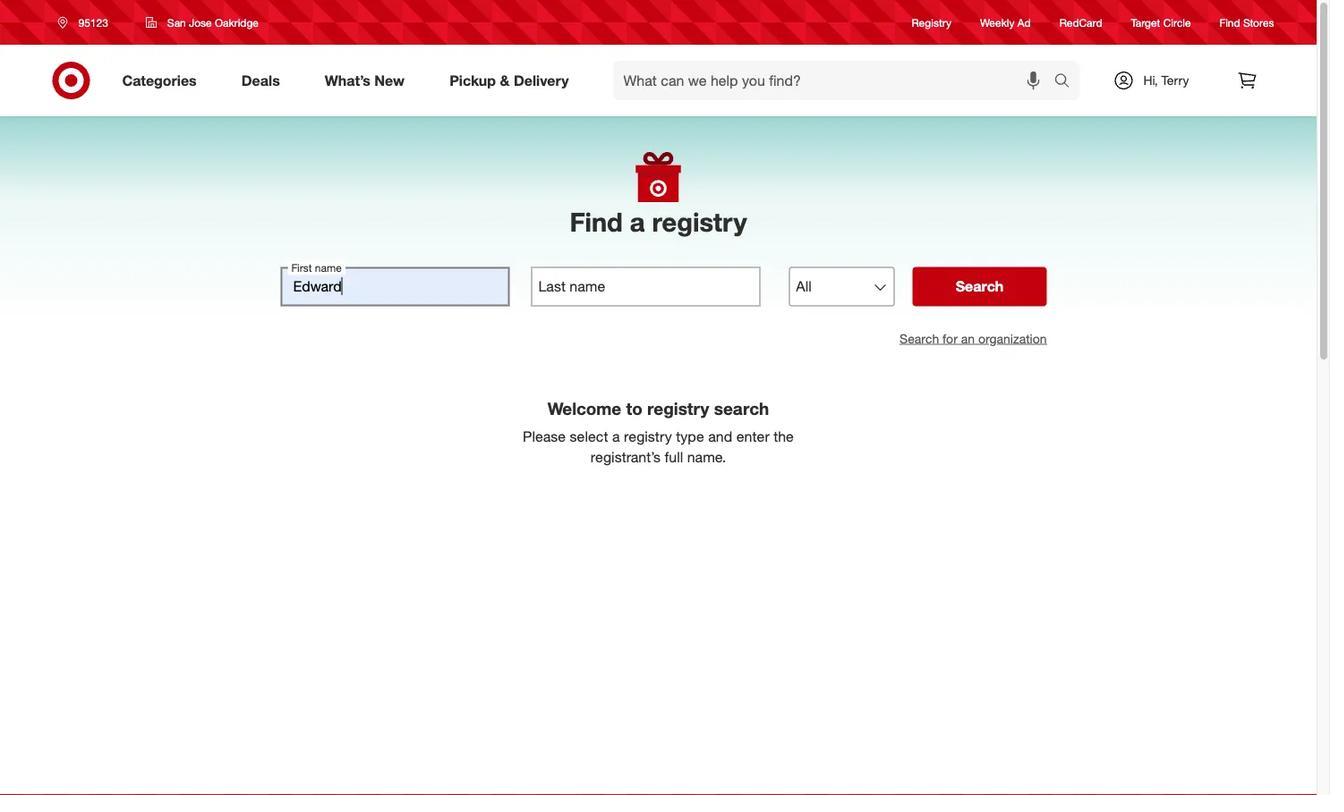 Task type: vqa. For each thing, say whether or not it's contained in the screenshot.
Store for In-
no



Task type: locate. For each thing, give the bounding box(es) containing it.
search button
[[913, 267, 1047, 306]]

search
[[1046, 73, 1089, 91], [714, 399, 769, 419]]

1 horizontal spatial search
[[956, 278, 1004, 295]]

oakridge
[[215, 16, 259, 29]]

find for find a registry
[[570, 206, 623, 238]]

1 horizontal spatial find
[[1220, 16, 1241, 29]]

search up enter on the bottom right of the page
[[714, 399, 769, 419]]

1 horizontal spatial a
[[630, 206, 645, 238]]

enter
[[737, 428, 770, 446]]

search for an organization link
[[900, 331, 1047, 346]]

0 horizontal spatial search
[[900, 331, 939, 346]]

san jose oakridge button
[[134, 6, 270, 38]]

redcard link
[[1060, 15, 1103, 30]]

search left for
[[900, 331, 939, 346]]

find for find stores
[[1220, 16, 1241, 29]]

target
[[1131, 16, 1161, 29]]

an
[[961, 331, 975, 346]]

0 vertical spatial search
[[1046, 73, 1089, 91]]

None text field
[[281, 267, 510, 306]]

pickup
[[450, 72, 496, 89]]

1 vertical spatial find
[[570, 206, 623, 238]]

2 vertical spatial registry
[[624, 428, 672, 446]]

search down redcard link
[[1046, 73, 1089, 91]]

ad
[[1018, 16, 1031, 29]]

target circle
[[1131, 16, 1191, 29]]

pickup & delivery
[[450, 72, 569, 89]]

1 vertical spatial registry
[[647, 399, 710, 419]]

search up search for an organization link in the top of the page
[[956, 278, 1004, 295]]

hi, terry
[[1144, 73, 1190, 88]]

0 horizontal spatial search
[[714, 399, 769, 419]]

search
[[956, 278, 1004, 295], [900, 331, 939, 346]]

target circle link
[[1131, 15, 1191, 30]]

registry
[[652, 206, 747, 238], [647, 399, 710, 419], [624, 428, 672, 446]]

weekly ad
[[980, 16, 1031, 29]]

hi,
[[1144, 73, 1158, 88]]

redcard
[[1060, 16, 1103, 29]]

0 vertical spatial registry
[[652, 206, 747, 238]]

1 horizontal spatial search
[[1046, 73, 1089, 91]]

name.
[[687, 449, 726, 466]]

0 vertical spatial search
[[956, 278, 1004, 295]]

registry link
[[912, 15, 952, 30]]

categories link
[[107, 61, 219, 100]]

1 vertical spatial search
[[900, 331, 939, 346]]

weekly
[[980, 16, 1015, 29]]

what's new
[[325, 72, 405, 89]]

select
[[570, 428, 608, 446]]

1 vertical spatial a
[[612, 428, 620, 446]]

None text field
[[531, 267, 760, 306]]

pickup & delivery link
[[434, 61, 591, 100]]

0 vertical spatial find
[[1220, 16, 1241, 29]]

0 horizontal spatial find
[[570, 206, 623, 238]]

search for search
[[956, 278, 1004, 295]]

0 horizontal spatial a
[[612, 428, 620, 446]]

circle
[[1164, 16, 1191, 29]]

registry for to
[[647, 399, 710, 419]]

a
[[630, 206, 645, 238], [612, 428, 620, 446]]

find
[[1220, 16, 1241, 29], [570, 206, 623, 238]]

terry
[[1162, 73, 1190, 88]]

search inside button
[[956, 278, 1004, 295]]

stores
[[1244, 16, 1275, 29]]



Task type: describe. For each thing, give the bounding box(es) containing it.
organization
[[978, 331, 1047, 346]]

categories
[[122, 72, 197, 89]]

1 vertical spatial search
[[714, 399, 769, 419]]

deals link
[[226, 61, 302, 100]]

search for an organization
[[900, 331, 1047, 346]]

95123 button
[[46, 6, 127, 38]]

please select a registry type and enter the registrant's full name.
[[523, 428, 794, 466]]

a inside please select a registry type and enter the registrant's full name.
[[612, 428, 620, 446]]

registrant's
[[591, 449, 661, 466]]

to
[[626, 399, 643, 419]]

registry inside please select a registry type and enter the registrant's full name.
[[624, 428, 672, 446]]

jose
[[189, 16, 212, 29]]

for
[[943, 331, 958, 346]]

find a registry
[[570, 206, 747, 238]]

search for search for an organization
[[900, 331, 939, 346]]

What can we help you find? suggestions appear below search field
[[613, 61, 1059, 100]]

find stores
[[1220, 16, 1275, 29]]

registry
[[912, 16, 952, 29]]

new
[[375, 72, 405, 89]]

please
[[523, 428, 566, 446]]

san
[[167, 16, 186, 29]]

deals
[[241, 72, 280, 89]]

delivery
[[514, 72, 569, 89]]

welcome
[[548, 399, 622, 419]]

find stores link
[[1220, 15, 1275, 30]]

and
[[708, 428, 733, 446]]

weekly ad link
[[980, 15, 1031, 30]]

welcome to registry search
[[548, 399, 769, 419]]

full
[[665, 449, 683, 466]]

registry for a
[[652, 206, 747, 238]]

san jose oakridge
[[167, 16, 259, 29]]

what's
[[325, 72, 371, 89]]

95123
[[78, 16, 108, 29]]

what's new link
[[310, 61, 427, 100]]

0 vertical spatial a
[[630, 206, 645, 238]]

type
[[676, 428, 704, 446]]

search button
[[1046, 61, 1089, 104]]

&
[[500, 72, 510, 89]]

the
[[774, 428, 794, 446]]



